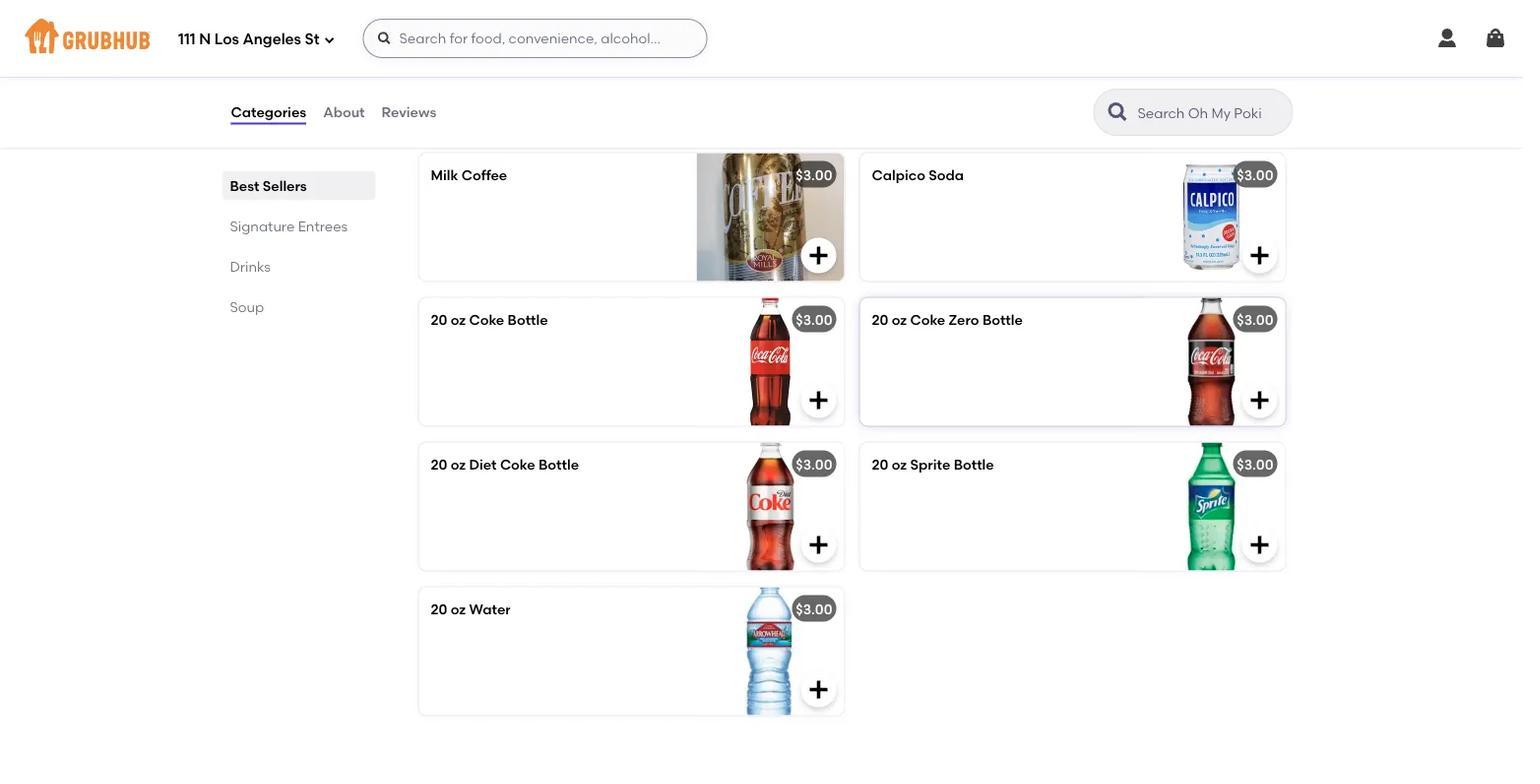 Task type: describe. For each thing, give the bounding box(es) containing it.
svg image for oolong tea image
[[1248, 99, 1272, 122]]

about button
[[322, 77, 366, 148]]

tea
[[475, 21, 499, 38]]

about
[[323, 104, 365, 120]]

milk coffee
[[431, 166, 507, 183]]

coffee
[[461, 166, 507, 183]]

green tea button
[[419, 8, 844, 136]]

20 oz sprite bottle image
[[1138, 442, 1285, 570]]

svg image for the milk coffee image
[[807, 244, 830, 267]]

111 n los angeles st
[[178, 31, 319, 48]]

drinks tab
[[230, 256, 368, 277]]

reviews
[[382, 104, 436, 120]]

oz for 20 oz coke bottle
[[451, 311, 466, 328]]

calpico soda
[[872, 166, 964, 183]]

svg image for calpico soda image
[[1248, 244, 1272, 267]]

20 for 20 oz coke zero bottle
[[872, 311, 888, 328]]

20 for 20 oz water
[[431, 600, 447, 617]]

Search for food, convenience, alcohol... search field
[[363, 19, 707, 58]]

20 oz coke zero bottle image
[[1138, 298, 1285, 426]]

soda
[[929, 166, 964, 183]]

search icon image
[[1106, 100, 1130, 124]]

20 oz coke zero bottle
[[872, 311, 1023, 328]]

$3.00 for 20 oz coke bottle
[[796, 311, 832, 328]]

best sellers
[[230, 177, 307, 194]]

oz for 20 oz sprite bottle
[[892, 456, 907, 472]]

los
[[214, 31, 239, 48]]

$3.00 for 20 oz diet coke bottle
[[796, 456, 832, 472]]

20 oz diet coke bottle
[[431, 456, 579, 472]]

Search Oh My Poki search field
[[1136, 103, 1286, 122]]

green tea image
[[697, 8, 844, 136]]

sellers
[[263, 177, 307, 194]]

entrees
[[298, 218, 348, 234]]

20 oz water
[[431, 600, 511, 617]]

milk coffee image
[[697, 153, 844, 281]]

st
[[305, 31, 319, 48]]

$3.00 for milk coffee
[[796, 166, 832, 183]]

20 for 20 oz diet coke bottle
[[431, 456, 447, 472]]

$3.00 for 20 oz coke zero bottle
[[1237, 311, 1274, 328]]

20 for 20 oz coke bottle
[[431, 311, 447, 328]]

diet
[[469, 456, 497, 472]]

green tea
[[431, 21, 499, 38]]

20 oz water image
[[697, 587, 844, 715]]

water
[[469, 600, 511, 617]]



Task type: vqa. For each thing, say whether or not it's contained in the screenshot.
More BUTTON
no



Task type: locate. For each thing, give the bounding box(es) containing it.
1 horizontal spatial svg image
[[1248, 388, 1272, 412]]

111
[[178, 31, 196, 48]]

0 horizontal spatial svg image
[[323, 34, 335, 46]]

green
[[431, 21, 472, 38]]

calpico
[[872, 166, 925, 183]]

reviews button
[[381, 77, 437, 148]]

20 oz coke bottle image
[[697, 298, 844, 426]]

svg image inside main navigation navigation
[[323, 34, 335, 46]]

signature entrees
[[230, 218, 348, 234]]

oz
[[451, 311, 466, 328], [892, 311, 907, 328], [451, 456, 466, 472], [892, 456, 907, 472], [451, 600, 466, 617]]

zero
[[949, 311, 979, 328]]

20 oz diet coke bottle image
[[697, 442, 844, 570]]

coke
[[469, 311, 504, 328], [910, 311, 945, 328], [500, 456, 535, 472]]

milk
[[431, 166, 458, 183]]

signature
[[230, 218, 295, 234]]

categories button
[[230, 77, 307, 148]]

oz for 20 oz diet coke bottle
[[451, 456, 466, 472]]

bottle
[[508, 311, 548, 328], [982, 311, 1023, 328], [539, 456, 579, 472], [954, 456, 994, 472]]

signature entrees tab
[[230, 216, 368, 236]]

$3.00 for 20 oz water
[[796, 600, 832, 617]]

0 vertical spatial svg image
[[323, 34, 335, 46]]

coke for zero
[[910, 311, 945, 328]]

categories
[[231, 104, 306, 120]]

svg image for 20 oz sprite bottle image
[[1248, 533, 1272, 557]]

soup tab
[[230, 296, 368, 317]]

soup
[[230, 298, 264, 315]]

svg image for 20 oz water "image"
[[807, 678, 830, 701]]

main navigation navigation
[[0, 0, 1523, 77]]

svg image for green tea image
[[807, 99, 830, 122]]

20
[[431, 311, 447, 328], [872, 311, 888, 328], [431, 456, 447, 472], [872, 456, 888, 472], [431, 600, 447, 617]]

n
[[199, 31, 211, 48]]

coke for bottle
[[469, 311, 504, 328]]

angeles
[[243, 31, 301, 48]]

svg image for 20 oz diet coke bottle 'image'
[[807, 533, 830, 557]]

20 oz coke bottle
[[431, 311, 548, 328]]

20 for 20 oz sprite bottle
[[872, 456, 888, 472]]

svg image
[[323, 34, 335, 46], [1248, 388, 1272, 412]]

sprite
[[910, 456, 950, 472]]

calpico soda image
[[1138, 153, 1285, 281]]

oz for 20 oz coke zero bottle
[[892, 311, 907, 328]]

oz for 20 oz water
[[451, 600, 466, 617]]

$3.00 for 20 oz sprite bottle
[[1237, 456, 1274, 472]]

best sellers tab
[[230, 175, 368, 196]]

20 oz sprite bottle
[[872, 456, 994, 472]]

svg image
[[1435, 27, 1459, 50], [1484, 27, 1507, 50], [377, 31, 392, 46], [807, 99, 830, 122], [1248, 99, 1272, 122], [807, 244, 830, 267], [1248, 244, 1272, 267], [807, 388, 830, 412], [807, 533, 830, 557], [1248, 533, 1272, 557], [807, 678, 830, 701]]

$3.00
[[796, 166, 832, 183], [1237, 166, 1274, 183], [796, 311, 832, 328], [1237, 311, 1274, 328], [796, 456, 832, 472], [1237, 456, 1274, 472], [796, 600, 832, 617]]

$3.00 for calpico soda
[[1237, 166, 1274, 183]]

svg image for 20 oz coke bottle image
[[807, 388, 830, 412]]

oolong tea image
[[1138, 8, 1285, 136]]

drinks
[[230, 258, 271, 275]]

best
[[230, 177, 259, 194]]

1 vertical spatial svg image
[[1248, 388, 1272, 412]]



